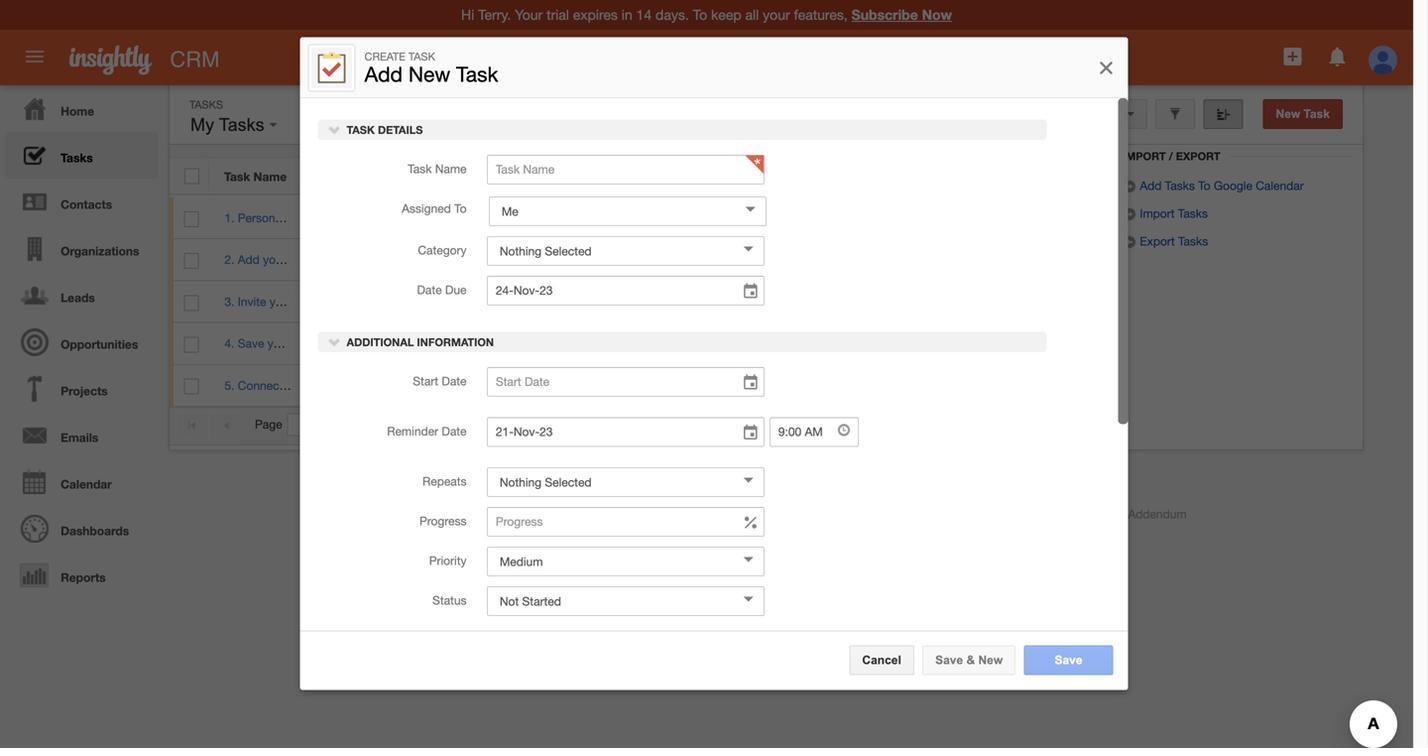 Task type: describe. For each thing, give the bounding box(es) containing it.
3 press ctrl + space to group column header from the left
[[1060, 158, 1109, 195]]

add inside row
[[238, 253, 260, 267]]

new task
[[1276, 107, 1331, 121]]

import tasks
[[1137, 206, 1209, 220]]

date due
[[417, 283, 467, 297]]

date field image for date due text box
[[742, 282, 760, 301]]

to inside 'add new task' dialog
[[454, 201, 467, 215]]

files
[[327, 378, 348, 392]]

tasks right my
[[219, 115, 265, 135]]

add new task dialog
[[300, 37, 1129, 748]]

create
[[365, 50, 406, 63]]

date down 'category'
[[417, 283, 442, 297]]

Reminder Date text field
[[487, 417, 765, 447]]

cancel
[[863, 653, 902, 667]]

apps
[[375, 378, 401, 392]]

new inside button
[[979, 653, 1003, 667]]

connect
[[238, 378, 283, 392]]

complete
[[369, 170, 424, 183]]

import for import / export
[[1123, 150, 1166, 163]]

tasks up my
[[190, 98, 223, 111]]

reminder
[[387, 424, 439, 438]]

reminder date
[[387, 424, 467, 438]]

3. invite your team
[[225, 295, 323, 308]]

refresh list image
[[996, 107, 1015, 121]]

1. personalize your account
[[225, 211, 372, 225]]

row containing 5. connect to your files and apps
[[170, 365, 1110, 407]]

google
[[1214, 179, 1253, 192]]

customers
[[290, 253, 346, 267]]

save inside row
[[238, 336, 264, 350]]

1 press ctrl + space to group column header from the left
[[951, 158, 1010, 195]]

save & new button
[[923, 645, 1016, 675]]

save button
[[1024, 645, 1114, 675]]

start date
[[413, 374, 467, 388]]

task details
[[344, 123, 423, 136]]

dashboards link
[[5, 505, 159, 552]]

emails link
[[5, 412, 159, 458]]

0% complete image for 5. connect to your files and apps
[[322, 383, 440, 387]]

additional
[[347, 336, 414, 349]]

import tasks link
[[1123, 206, 1209, 220]]

3.
[[225, 295, 235, 308]]

save & new
[[936, 653, 1003, 667]]

dashboards
[[61, 524, 129, 538]]

5.
[[225, 378, 235, 392]]

data processing addendum
[[1038, 507, 1187, 521]]

notifications image
[[1326, 45, 1350, 68]]

0 vertical spatial export
[[1177, 150, 1221, 163]]

subscribe now
[[852, 6, 953, 23]]

add tasks to google calendar link
[[1123, 179, 1304, 192]]

0 vertical spatial calendar
[[1256, 179, 1304, 192]]

task name inside 'add new task' dialog
[[408, 162, 467, 175]]

organizations link
[[5, 225, 159, 272]]

my tasks button
[[186, 110, 282, 140]]

contacts
[[61, 197, 112, 211]]

your right to
[[300, 378, 324, 392]]

save for save button
[[1055, 653, 1083, 667]]

2.
[[225, 253, 235, 267]]

and
[[351, 378, 372, 392]]

0 vertical spatial to
[[1199, 179, 1211, 192]]

1 vertical spatial new
[[1276, 107, 1301, 121]]

task owner
[[701, 170, 768, 183]]

blog link
[[464, 507, 489, 521]]

category
[[418, 243, 467, 257]]

row group containing 1. personalize your account
[[170, 197, 1110, 407]]

blog
[[464, 507, 489, 521]]

bin
[[1198, 126, 1217, 139]]

date right reminder
[[442, 424, 467, 438]]

team
[[296, 295, 323, 308]]

recycle bin
[[1143, 126, 1217, 139]]

your for team
[[270, 295, 293, 308]]

close image
[[1097, 56, 1117, 80]]

0 horizontal spatial task name
[[224, 170, 287, 183]]

iphone
[[754, 507, 790, 521]]

additional information
[[344, 336, 494, 349]]

recycle bin link
[[1123, 126, 1227, 142]]

progress
[[420, 514, 467, 528]]

create task add new task
[[365, 50, 499, 87]]

show sidebar image
[[1217, 107, 1231, 121]]

data processing addendum link
[[1038, 507, 1187, 521]]

status press ctrl + space to group column header
[[784, 158, 881, 195]]

account
[[329, 211, 372, 225]]

1 column header from the left
[[881, 158, 916, 195]]

0 horizontal spatial export
[[1140, 234, 1175, 248]]

0% complete image for 4. save your emails
[[322, 341, 440, 345]]

app for iphone app
[[794, 507, 815, 521]]

row containing 3. invite your team
[[170, 281, 1110, 323]]

android
[[564, 507, 605, 521]]

percent complete indicator responsible user date due
[[321, 170, 620, 183]]

name inside 'add new task' dialog
[[435, 162, 467, 175]]

import for import tasks
[[1140, 206, 1175, 220]]

subscribe
[[852, 6, 919, 23]]

import / export
[[1123, 150, 1221, 163]]

date field image for reminder date "text box"
[[742, 423, 760, 443]]

api link
[[508, 507, 527, 521]]

my
[[191, 115, 214, 135]]

details
[[378, 123, 423, 136]]

4. save your emails link
[[225, 336, 338, 350]]

your for customers
[[263, 253, 286, 267]]

crm
[[170, 47, 220, 72]]

priority
[[429, 554, 467, 568]]

customer support
[[346, 507, 444, 521]]

display: grid image
[[1108, 107, 1127, 121]]

new inside "create task add new task"
[[409, 62, 451, 87]]

now
[[922, 6, 953, 23]]

calendar link
[[5, 458, 159, 505]]

api
[[508, 507, 527, 521]]

2 column header from the left
[[916, 158, 951, 195]]

iphone app link
[[737, 507, 815, 521]]

add inside "create task add new task"
[[365, 62, 403, 87]]

5. connect to your files and apps
[[225, 378, 401, 392]]

export tasks link
[[1123, 234, 1209, 248]]

assigned
[[402, 201, 451, 215]]

due inside 'add new task' dialog
[[445, 283, 467, 297]]

iphone app
[[754, 507, 815, 521]]

due inside row
[[598, 170, 620, 183]]

tasks down import tasks
[[1179, 234, 1209, 248]]

following image for 2. add your customers
[[1026, 251, 1045, 270]]

Search this list... text field
[[750, 99, 973, 129]]

date inside row
[[568, 170, 594, 183]]

2 press ctrl + space to group column header from the left
[[1010, 158, 1060, 195]]

reports
[[61, 571, 106, 584]]

row containing 4. save your emails
[[170, 323, 1110, 365]]

Task Name text field
[[487, 155, 765, 184]]

customer
[[346, 507, 398, 521]]



Task type: locate. For each thing, give the bounding box(es) containing it.
to
[[286, 378, 297, 392]]

task name up assigned to
[[408, 162, 467, 175]]

0% complete image
[[322, 216, 440, 220], [322, 341, 440, 345], [322, 383, 440, 387]]

row group
[[170, 197, 1110, 407]]

5 row from the top
[[170, 323, 1110, 365]]

4 following image from the top
[[1026, 335, 1045, 354]]

date right responsible
[[568, 170, 594, 183]]

save left &
[[936, 653, 964, 667]]

processing
[[1066, 507, 1125, 521]]

following image
[[1026, 209, 1045, 228], [1026, 251, 1045, 270], [1026, 293, 1045, 312], [1026, 335, 1045, 354], [1026, 377, 1045, 396]]

app
[[609, 507, 630, 521], [794, 507, 815, 521]]

following image for 3. invite your team
[[1026, 293, 1045, 312]]

addendum
[[1129, 507, 1187, 521]]

user
[[544, 170, 570, 183]]

Progress text field
[[487, 507, 765, 537]]

date field image down date field icon
[[742, 423, 760, 443]]

task
[[409, 50, 435, 63], [456, 62, 499, 87], [1304, 107, 1331, 121], [347, 123, 375, 136], [408, 162, 432, 175], [224, 170, 250, 183], [701, 170, 728, 183]]

3 0% complete image from the top
[[322, 383, 440, 387]]

1 chevron down image from the top
[[328, 122, 342, 136]]

date field image
[[742, 282, 760, 301], [742, 423, 760, 443]]

1 horizontal spatial save
[[936, 653, 964, 667]]

tasks up import tasks
[[1166, 179, 1196, 192]]

2 vertical spatial add
[[238, 253, 260, 267]]

name up assigned to
[[435, 162, 467, 175]]

your left team
[[270, 295, 293, 308]]

/
[[1169, 150, 1173, 163]]

2. add your customers
[[225, 253, 346, 267]]

0 horizontal spatial to
[[454, 201, 467, 215]]

task name up personalize
[[224, 170, 287, 183]]

new right show sidebar icon
[[1276, 107, 1301, 121]]

Start Date text field
[[487, 367, 765, 397]]

invite
[[238, 295, 266, 308]]

2. add your customers link
[[225, 253, 356, 267]]

1 vertical spatial date field image
[[742, 423, 760, 443]]

to
[[1199, 179, 1211, 192], [454, 201, 467, 215]]

contacts link
[[5, 179, 159, 225]]

3 row from the top
[[170, 239, 1110, 281]]

4. save your emails
[[225, 336, 329, 350]]

projects
[[61, 384, 108, 398]]

1 horizontal spatial add
[[365, 62, 403, 87]]

0 vertical spatial due
[[598, 170, 620, 183]]

calendar
[[1256, 179, 1304, 192], [61, 477, 112, 491]]

android app link
[[547, 507, 630, 521]]

home link
[[5, 85, 159, 132]]

1 horizontal spatial new
[[979, 653, 1003, 667]]

add up task details
[[365, 62, 403, 87]]

1. personalize your account link
[[225, 211, 382, 225]]

repeats
[[423, 474, 467, 488]]

1 horizontal spatial to
[[1199, 179, 1211, 192]]

calendar right the google
[[1256, 179, 1304, 192]]

save right the 4.
[[238, 336, 264, 350]]

indicator
[[427, 170, 478, 183]]

add up import tasks link at the top right of the page
[[1140, 179, 1162, 192]]

0 horizontal spatial app
[[609, 507, 630, 521]]

2 vertical spatial 0% complete image
[[322, 383, 440, 387]]

0 vertical spatial import
[[1123, 150, 1166, 163]]

1 date field image from the top
[[742, 282, 760, 301]]

import up export tasks link
[[1140, 206, 1175, 220]]

task name
[[408, 162, 467, 175], [224, 170, 287, 183]]

save
[[238, 336, 264, 350], [936, 653, 964, 667], [1055, 653, 1083, 667]]

export down bin
[[1177, 150, 1221, 163]]

&
[[967, 653, 975, 667]]

subscribe now link
[[852, 6, 953, 23]]

leads
[[61, 291, 95, 305]]

responsible
[[470, 170, 540, 183]]

column header
[[881, 158, 916, 195], [916, 158, 951, 195]]

customer support link
[[346, 507, 444, 521]]

1 horizontal spatial name
[[435, 162, 467, 175]]

1 horizontal spatial export
[[1177, 150, 1221, 163]]

0 horizontal spatial name
[[254, 170, 287, 183]]

following image for 5. connect to your files and apps
[[1026, 377, 1045, 396]]

0 vertical spatial 0% complete image
[[322, 216, 440, 220]]

following image for 4. save your emails
[[1026, 335, 1045, 354]]

information
[[417, 336, 494, 349]]

name
[[435, 162, 467, 175], [254, 170, 287, 183]]

emails
[[61, 431, 98, 445]]

new task link
[[1264, 99, 1343, 129]]

1 vertical spatial 0% complete image
[[322, 341, 440, 345]]

turtle
[[500, 211, 529, 225], [731, 211, 761, 225], [500, 253, 529, 267], [731, 253, 761, 267], [500, 295, 529, 308], [731, 295, 761, 308], [500, 336, 529, 350], [500, 378, 529, 392], [731, 378, 761, 392]]

save for save & new
[[936, 653, 964, 667]]

1.
[[225, 211, 235, 225]]

row containing 1. personalize your account
[[170, 197, 1110, 239]]

opportunities link
[[5, 318, 159, 365]]

date field image
[[742, 373, 760, 393]]

5. connect to your files and apps link
[[225, 378, 411, 392]]

0 horizontal spatial calendar
[[61, 477, 112, 491]]

2 date field image from the top
[[742, 423, 760, 443]]

your for account
[[302, 211, 326, 225]]

save right &
[[1055, 653, 1083, 667]]

leads link
[[5, 272, 159, 318]]

home
[[61, 104, 94, 118]]

1 vertical spatial add
[[1140, 179, 1162, 192]]

2 0% complete image from the top
[[322, 341, 440, 345]]

Date Due text field
[[487, 276, 765, 305]]

percent field image
[[742, 513, 760, 533]]

5 following image from the top
[[1026, 377, 1045, 396]]

2 vertical spatial new
[[979, 653, 1003, 667]]

terry turtle link
[[471, 211, 529, 225], [702, 211, 761, 225], [471, 253, 529, 267], [702, 253, 761, 267], [471, 295, 529, 308], [702, 295, 761, 308], [471, 336, 529, 350], [471, 378, 529, 392], [702, 378, 761, 392]]

terry
[[471, 211, 497, 225], [702, 211, 728, 225], [471, 253, 497, 267], [702, 253, 728, 267], [471, 295, 497, 308], [702, 295, 728, 308], [471, 336, 497, 350], [471, 378, 497, 392], [702, 378, 728, 392]]

1 horizontal spatial app
[[794, 507, 815, 521]]

new right &
[[979, 653, 1003, 667]]

reports link
[[5, 552, 159, 598]]

add right 2.
[[238, 253, 260, 267]]

chevron down image up files
[[328, 335, 342, 349]]

chevron down image for start
[[328, 335, 342, 349]]

your up 3. invite your team
[[263, 253, 286, 267]]

None checkbox
[[185, 168, 199, 184], [184, 253, 199, 269], [184, 295, 199, 311], [185, 168, 199, 184], [184, 253, 199, 269], [184, 295, 199, 311]]

3. invite your team link
[[225, 295, 333, 308]]

1 vertical spatial to
[[454, 201, 467, 215]]

calendar up dashboards "link" at the bottom left of the page
[[61, 477, 112, 491]]

0 horizontal spatial due
[[445, 283, 467, 297]]

0% complete image down complete
[[322, 216, 440, 220]]

your left "emails"
[[268, 336, 291, 350]]

2 app from the left
[[794, 507, 815, 521]]

recycle
[[1143, 126, 1195, 139]]

tasks down add tasks to google calendar link
[[1179, 206, 1209, 220]]

0% complete image up apps
[[322, 341, 440, 345]]

0% complete image down additional
[[322, 383, 440, 387]]

1 vertical spatial chevron down image
[[328, 335, 342, 349]]

0 horizontal spatial save
[[238, 336, 264, 350]]

2 horizontal spatial save
[[1055, 653, 1083, 667]]

cell
[[553, 197, 687, 239], [785, 197, 882, 239], [882, 197, 917, 239], [917, 197, 952, 239], [952, 197, 1011, 239], [1061, 197, 1110, 239], [553, 239, 687, 281], [785, 239, 882, 281], [882, 239, 917, 281], [917, 239, 952, 281], [952, 239, 1011, 281], [1061, 239, 1110, 281], [553, 281, 687, 323], [785, 281, 882, 323], [882, 281, 917, 323], [917, 281, 952, 323], [952, 281, 1011, 323], [1061, 281, 1110, 323], [553, 323, 687, 365], [687, 323, 785, 365], [785, 323, 882, 365], [882, 323, 917, 365], [917, 323, 952, 365], [952, 323, 1011, 365], [1061, 323, 1110, 365], [553, 365, 687, 407], [785, 365, 882, 407], [882, 365, 917, 407], [917, 365, 952, 407], [952, 365, 1011, 407], [1061, 365, 1110, 407]]

date right start
[[442, 374, 467, 388]]

add tasks to google calendar
[[1137, 179, 1304, 192]]

due down 'category'
[[445, 283, 467, 297]]

date field image up date field icon
[[742, 282, 760, 301]]

time field image
[[838, 423, 851, 437]]

1 vertical spatial import
[[1140, 206, 1175, 220]]

0 vertical spatial chevron down image
[[328, 122, 342, 136]]

terry turtle
[[471, 211, 529, 225], [702, 211, 761, 225], [471, 253, 529, 267], [702, 253, 761, 267], [471, 295, 529, 308], [702, 295, 761, 308], [471, 336, 529, 350], [471, 378, 529, 392], [702, 378, 761, 392]]

1 horizontal spatial calendar
[[1256, 179, 1304, 192]]

row containing task name
[[170, 158, 1109, 195]]

percent
[[321, 170, 366, 183]]

your for emails
[[268, 336, 291, 350]]

status
[[433, 593, 467, 607]]

2 following image from the top
[[1026, 251, 1045, 270]]

1 app from the left
[[609, 507, 630, 521]]

row
[[170, 158, 1109, 195], [170, 197, 1110, 239], [170, 239, 1110, 281], [170, 281, 1110, 323], [170, 323, 1110, 365], [170, 365, 1110, 407]]

app for android app
[[609, 507, 630, 521]]

cancel button
[[850, 645, 915, 675]]

2 chevron down image from the top
[[328, 335, 342, 349]]

4.
[[225, 336, 235, 350]]

name up personalize
[[254, 170, 287, 183]]

press ctrl + space to group column header
[[951, 158, 1010, 195], [1010, 158, 1060, 195], [1060, 158, 1109, 195]]

1 row from the top
[[170, 158, 1109, 195]]

export down import tasks link at the top right of the page
[[1140, 234, 1175, 248]]

projects link
[[5, 365, 159, 412]]

owner
[[731, 170, 768, 183]]

android app
[[564, 507, 630, 521]]

new right create
[[409, 62, 451, 87]]

chevron down image up percent
[[328, 122, 342, 136]]

assigned to
[[402, 201, 467, 215]]

import
[[1123, 150, 1166, 163], [1140, 206, 1175, 220]]

3 following image from the top
[[1026, 293, 1045, 312]]

import left '/' at the right top of the page
[[1123, 150, 1166, 163]]

to down indicator
[[454, 201, 467, 215]]

app right android
[[609, 507, 630, 521]]

0 vertical spatial new
[[409, 62, 451, 87]]

2 horizontal spatial new
[[1276, 107, 1301, 121]]

0 horizontal spatial new
[[409, 62, 451, 87]]

tasks link
[[5, 132, 159, 179]]

row containing 2. add your customers
[[170, 239, 1110, 281]]

0% complete image for 1. personalize your account
[[322, 216, 440, 220]]

1 horizontal spatial due
[[598, 170, 620, 183]]

data
[[1038, 507, 1063, 521]]

1 0% complete image from the top
[[322, 216, 440, 220]]

1 vertical spatial export
[[1140, 234, 1175, 248]]

emails
[[294, 336, 329, 350]]

None text field
[[770, 417, 859, 447]]

to left the google
[[1199, 179, 1211, 192]]

app right the iphone
[[794, 507, 815, 521]]

your
[[302, 211, 326, 225], [263, 253, 286, 267], [270, 295, 293, 308], [268, 336, 291, 350], [300, 378, 324, 392]]

calendar inside 'link'
[[61, 477, 112, 491]]

navigation containing home
[[0, 85, 159, 598]]

navigation
[[0, 85, 159, 598]]

tasks my tasks
[[190, 98, 270, 135]]

following image for 1. personalize your account
[[1026, 209, 1045, 228]]

1 following image from the top
[[1026, 209, 1045, 228]]

2 row from the top
[[170, 197, 1110, 239]]

due right user
[[598, 170, 620, 183]]

1 horizontal spatial task name
[[408, 162, 467, 175]]

personalize
[[238, 211, 299, 225]]

organizations
[[61, 244, 139, 258]]

1 vertical spatial calendar
[[61, 477, 112, 491]]

None checkbox
[[184, 211, 199, 227], [184, 337, 199, 353], [184, 379, 199, 395], [184, 211, 199, 227], [184, 337, 199, 353], [184, 379, 199, 395]]

0 vertical spatial add
[[365, 62, 403, 87]]

your left account
[[302, 211, 326, 225]]

date
[[568, 170, 594, 183], [417, 283, 442, 297], [442, 374, 467, 388], [442, 424, 467, 438]]

4 row from the top
[[170, 281, 1110, 323]]

1 vertical spatial due
[[445, 283, 467, 297]]

0 vertical spatial date field image
[[742, 282, 760, 301]]

tasks up contacts link at the left top of the page
[[61, 151, 93, 165]]

export tasks
[[1137, 234, 1209, 248]]

0 horizontal spatial add
[[238, 253, 260, 267]]

chevron down image for task
[[328, 122, 342, 136]]

2 horizontal spatial add
[[1140, 179, 1162, 192]]

6 row from the top
[[170, 365, 1110, 407]]

name inside row
[[254, 170, 287, 183]]

chevron down image
[[328, 122, 342, 136], [328, 335, 342, 349]]



Task type: vqa. For each thing, say whether or not it's contained in the screenshot.
Sales link
no



